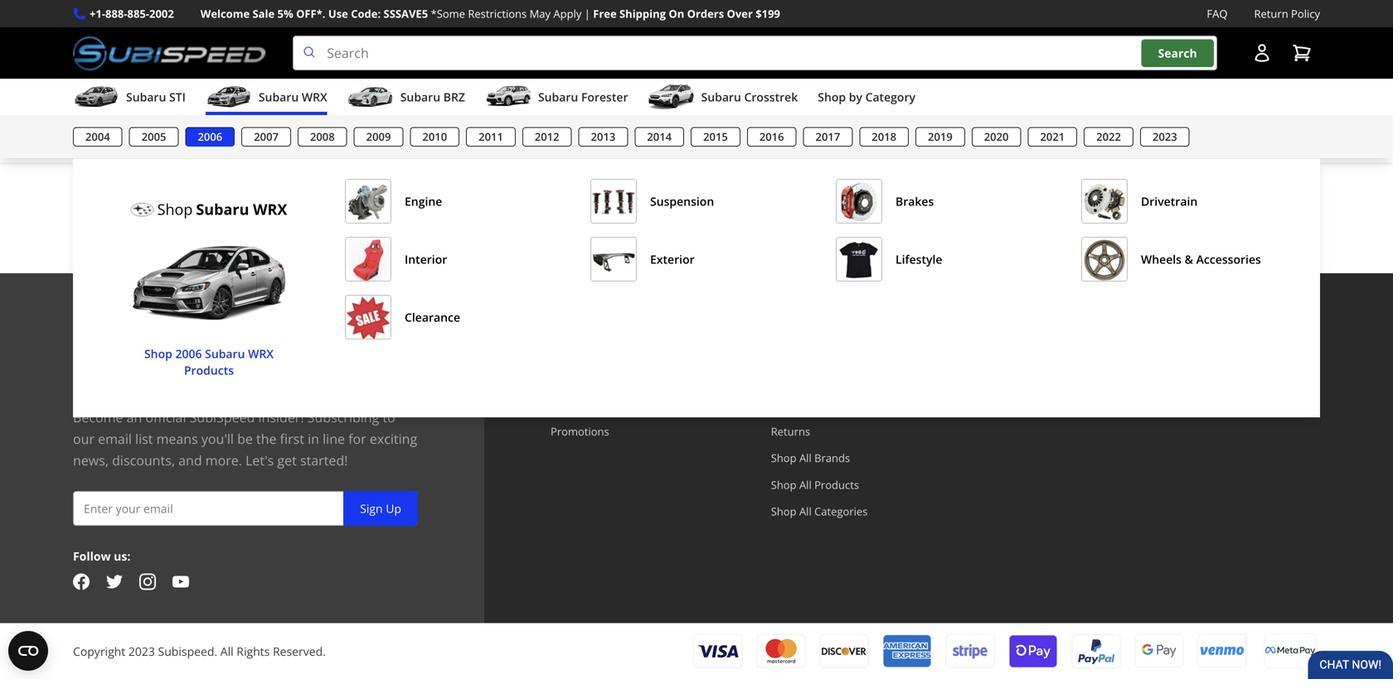 Task type: vqa. For each thing, say whether or not it's contained in the screenshot.
Shop lifestlye accessories like t shirts, sweatshirts, waterbottles, lanyards, phone cases, and more for your Subaru lifestyle. image
yes



Task type: describe. For each thing, give the bounding box(es) containing it.
vehicle
[[878, 186, 924, 204]]

in
[[1159, 186, 1172, 204]]

an
[[127, 409, 142, 427]]

search input field
[[293, 36, 1217, 71]]

shop!
[[101, 230, 130, 245]]

wrx inside shop 2006 subaru wrx products
[[248, 346, 274, 362]]

1 orders from the left
[[533, 211, 568, 226]]

1 horizontal spatial products
[[814, 478, 859, 493]]

interior
[[405, 252, 447, 268]]

interior button
[[345, 237, 564, 283]]

amex image
[[882, 635, 932, 669]]

subaru for subaru sti
[[126, 89, 166, 105]]

subaru for subaru brz
[[400, 89, 440, 105]]

return
[[1254, 6, 1288, 21]]

track
[[1063, 211, 1092, 226]]

+1-888-885-2002
[[90, 6, 174, 21]]

other
[[206, 230, 236, 245]]

2015
[[703, 129, 728, 144]]

shop jdm and domestic 1, 2, or 3 piece wheels for your subaru from top brands like advan, volk, weds sport, apex race wheels, and more! image
[[1082, 238, 1127, 283]]

shipping
[[466, 211, 513, 226]]

plus,
[[134, 230, 159, 245]]

faq
[[1207, 6, 1228, 21]]

get
[[74, 211, 93, 226]]

interior link
[[345, 237, 564, 283]]

engine link
[[345, 179, 564, 225]]

subaru forester button
[[485, 82, 628, 115]]

brakes button
[[836, 179, 1055, 225]]

2010 button
[[410, 127, 460, 147]]

shop for shop all categories
[[771, 505, 797, 520]]

subaru for subaru crosstrek
[[701, 89, 741, 105]]

2020 button
[[972, 127, 1021, 147]]

2005
[[142, 129, 166, 144]]

sign up
[[360, 501, 401, 517]]

shop all products link
[[771, 478, 868, 493]]

shop for shop 2006 subaru wrx products
[[144, 346, 172, 362]]

facebook logo image
[[73, 574, 90, 591]]

rewards image
[[196, 151, 212, 168]]

more.
[[205, 452, 242, 470]]

1 vertical spatial 2023
[[128, 644, 155, 660]]

& for compliance
[[1232, 309, 1242, 326]]

products inside shop 2006 subaru wrx products
[[184, 363, 234, 379]]

subaru for subaru wrx
[[259, 89, 299, 105]]

shop all your interior upgrades, mods, and accessories for your subaru from top brands like olm, nrg, sparco, oem jdm subaru parts, and more image
[[346, 238, 391, 283]]

orders inside all in one place track and view all orders from one central hub
[[1162, 211, 1197, 226]]

and for exclusive
[[183, 211, 204, 226]]

shop all brands
[[771, 451, 850, 466]]

subaru sti button
[[73, 82, 186, 115]]

shop all brands link
[[771, 451, 868, 466]]

2004 button
[[73, 127, 123, 147]]

engine button
[[345, 179, 564, 225]]

faq link
[[1207, 5, 1228, 22]]

be
[[237, 430, 253, 448]]

use
[[328, 6, 348, 21]]

2023 inside dropdown button
[[1153, 129, 1177, 144]]

shop 2006 subaru wrx products button
[[126, 346, 292, 379]]

clearance
[[405, 310, 460, 326]]

2019
[[928, 129, 953, 144]]

sti
[[169, 89, 186, 105]]

2008
[[310, 129, 335, 144]]

welcome
[[200, 6, 250, 21]]

brakes link
[[836, 179, 1055, 225]]

and for all
[[1095, 211, 1116, 226]]

2017 button
[[803, 127, 853, 147]]

up
[[386, 501, 401, 517]]

suspension link
[[590, 179, 809, 225]]

shop all categories link
[[771, 505, 868, 520]]

drivetrain for your subaru. if you're looking for a clutch replacement or upgrade, fuel lines, flex fuel conversion look here for all your drivetrain needs for your subaru image
[[1082, 180, 1127, 225]]

legal & compliance
[[1195, 309, 1320, 326]]

2006 inside shop 2006 subaru wrx products
[[175, 346, 202, 362]]

search for search your vehicle shop custom-fit parts to take your vehicle to the next level
[[798, 186, 841, 204]]

button image
[[1252, 43, 1272, 63]]

to right vehicle
[[959, 211, 970, 226]]

apply
[[553, 6, 582, 21]]

0 horizontal spatial free
[[440, 211, 463, 226]]

subaru crosstrek button
[[648, 82, 798, 115]]

clearance button
[[345, 295, 564, 341]]

2022
[[1096, 129, 1121, 144]]

subaru wrx button
[[206, 82, 327, 115]]

insider!
[[258, 409, 304, 427]]

brz
[[443, 89, 465, 105]]

shop top suspension upgrades, mods, and accessories for your subaru from top brands like fortune auto, bc racing, kw, and more! image
[[591, 180, 636, 225]]

1 vertical spatial $199
[[598, 211, 625, 226]]

1 horizontal spatial $199
[[756, 6, 780, 21]]

exclusive
[[96, 211, 145, 226]]

orders
[[687, 6, 724, 21]]

shop subaru wrx
[[157, 200, 287, 220]]

shop clearance items for big savings for your subaru on subispeed image
[[346, 296, 391, 341]]

2005 button
[[129, 127, 179, 147]]

one
[[1230, 211, 1250, 226]]

& for accessories
[[1185, 252, 1193, 268]]

our
[[73, 430, 95, 448]]

subispeed.
[[158, 644, 217, 660]]

us:
[[114, 549, 130, 565]]

shipping image
[[524, 151, 541, 168]]

compliance
[[1245, 309, 1320, 326]]

from body kits, front lips, to tail lights, headlights, and more shop top exterior brands for your subaru from maxton design, olm, subispeed, apr, valenti, and more image
[[591, 238, 636, 283]]

2014 button
[[635, 127, 684, 147]]

a subaru sti thumbnail image image
[[73, 85, 119, 110]]

legal
[[1195, 309, 1228, 326]]

to left take
[[850, 211, 861, 226]]

suspension
[[650, 194, 714, 209]]

2016 button
[[747, 127, 797, 147]]

shop engine car parts and accessories for your subaru from top brands like cobb, iag, perrin, factionfab, grimmspeed, and more! image
[[346, 180, 391, 225]]

subscribing
[[307, 409, 379, 427]]

metapay image
[[1265, 648, 1315, 656]]

all in one image
[[1181, 151, 1197, 168]]

line
[[323, 430, 345, 448]]

parts
[[819, 211, 847, 226]]

2011 button
[[466, 127, 516, 147]]

level
[[862, 230, 887, 245]]

exterior link
[[590, 237, 809, 283]]

2013
[[591, 129, 616, 144]]

wheels
[[1141, 252, 1182, 268]]

may
[[530, 6, 551, 21]]

become an official subispeed insider! subscribing to our email list means you'll be the first in line for exciting news, discounts, and more. let's get started!
[[73, 409, 417, 470]]

exterior button
[[590, 237, 809, 283]]

2 subispeed logo image from the top
[[73, 307, 266, 342]]

reserved.
[[273, 644, 326, 660]]

2009
[[366, 129, 391, 144]]

lifestyle
[[896, 252, 942, 268]]

subaru wrx element
[[0, 115, 1393, 418]]

drivetrain
[[1141, 194, 1198, 209]]

shop by category
[[818, 89, 915, 105]]



Task type: locate. For each thing, give the bounding box(es) containing it.
orders right on
[[533, 211, 568, 226]]

+1-
[[90, 6, 105, 21]]

1 vertical spatial 2006
[[175, 346, 202, 362]]

and down means on the bottom of the page
[[178, 452, 202, 470]]

0 vertical spatial free
[[593, 6, 617, 21]]

search inside button
[[1158, 45, 1197, 61]]

orders
[[533, 211, 568, 226], [1162, 211, 1197, 226]]

subaru up other
[[196, 200, 249, 220]]

sign
[[360, 501, 383, 517]]

shop inside shop 2006 subaru wrx products
[[144, 346, 172, 362]]

shop down returns
[[771, 451, 797, 466]]

subaru inside subaru forester dropdown button
[[538, 89, 578, 105]]

orders down drivetrain
[[1162, 211, 1197, 226]]

discounts,
[[112, 452, 175, 470]]

to up exciting
[[383, 409, 395, 427]]

subaru sti
[[126, 89, 186, 105]]

returns link
[[771, 424, 868, 439]]

0 vertical spatial 2006
[[198, 129, 222, 144]]

subispeed logo image down 2002
[[73, 36, 266, 71]]

0 vertical spatial subispeed logo image
[[73, 36, 266, 71]]

0 vertical spatial wrx
[[302, 89, 327, 105]]

stripe image
[[945, 635, 995, 669]]

& inside button
[[1185, 252, 1193, 268]]

+1-888-885-2002 link
[[90, 5, 174, 22]]

exclusive
[[146, 186, 204, 204]]

subaru crosstrek
[[701, 89, 798, 105]]

and up explore
[[183, 211, 204, 226]]

2 vertical spatial wrx
[[248, 346, 274, 362]]

free down engine at the top left of page
[[440, 211, 463, 226]]

2023 right "copyright"
[[128, 644, 155, 660]]

0 horizontal spatial the
[[256, 430, 277, 448]]

1 horizontal spatial the
[[973, 211, 991, 226]]

shop down the shop all products
[[771, 505, 797, 520]]

drivetrain link
[[1081, 179, 1300, 225]]

2009 button
[[354, 127, 403, 147]]

shop for shop all brands
[[771, 451, 797, 466]]

brakes and brake accessories for your subaru from top brands like stoptech, power stop, hawk, stillen, and more! image
[[837, 180, 881, 225]]

a collage of action shots of vehicles image
[[0, 0, 1393, 125]]

subispeed logo image up shop 2006 subaru wrx products
[[73, 307, 266, 342]]

subaru inside subaru crosstrek dropdown button
[[701, 89, 741, 105]]

a subaru wrx image
[[126, 222, 292, 346]]

2006 inside dropdown button
[[198, 129, 222, 144]]

for
[[348, 430, 366, 448]]

1 horizontal spatial search
[[1158, 45, 1197, 61]]

subispeed logo image
[[73, 36, 266, 71], [73, 307, 266, 342]]

888-
[[105, 6, 127, 21]]

all left in
[[1140, 186, 1156, 204]]

a subaru brz thumbnail image image
[[347, 85, 394, 110]]

& right the legal
[[1232, 309, 1242, 326]]

suspension button
[[590, 179, 809, 225]]

0 horizontal spatial $199
[[598, 211, 625, 226]]

all
[[1140, 186, 1156, 204], [799, 451, 812, 466], [799, 478, 812, 493], [799, 505, 812, 520], [220, 644, 234, 660]]

all left rights
[[220, 644, 234, 660]]

1 vertical spatial subispeed logo image
[[73, 307, 266, 342]]

0 vertical spatial &
[[1185, 252, 1193, 268]]

0 vertical spatial $199
[[756, 6, 780, 21]]

0 horizontal spatial search
[[798, 186, 841, 204]]

rights
[[237, 644, 270, 660]]

all down shop all brands on the right bottom
[[799, 478, 812, 493]]

the
[[973, 211, 991, 226], [256, 430, 277, 448]]

news,
[[73, 452, 109, 470]]

the right be
[[256, 430, 277, 448]]

vehicle
[[918, 211, 956, 226]]

returns
[[771, 424, 810, 439]]

search vehicle image
[[852, 151, 869, 168]]

0 horizontal spatial products
[[184, 363, 234, 379]]

shop 2006 subaru wrx products link
[[126, 346, 292, 379]]

and inside become an official subispeed insider! subscribing to our email list means you'll be the first in line for exciting news, discounts, and more. let's get started!
[[178, 452, 202, 470]]

a subaru crosstrek thumbnail image image
[[648, 85, 695, 110]]

subaru brz button
[[347, 82, 465, 115]]

*some
[[431, 6, 465, 21]]

shipping
[[619, 6, 666, 21]]

0 vertical spatial 2023
[[1153, 129, 1177, 144]]

all inside all in one place track and view all orders from one central hub
[[1140, 186, 1156, 204]]

the inside search your vehicle shop custom-fit parts to take your vehicle to the next level
[[973, 211, 991, 226]]

clearance link
[[345, 295, 564, 341]]

0 horizontal spatial &
[[1185, 252, 1193, 268]]

return policy link
[[1254, 5, 1320, 22]]

copyright
[[73, 644, 125, 660]]

free right |
[[593, 6, 617, 21]]

open widget image
[[8, 632, 48, 672]]

drivetrain button
[[1081, 179, 1300, 225]]

subaru inside subaru sti dropdown button
[[126, 89, 166, 105]]

lifestyle link
[[836, 237, 1055, 283]]

subaru for subaru forester
[[538, 89, 578, 105]]

2019 button
[[916, 127, 965, 147]]

all for categories
[[799, 505, 812, 520]]

search for search
[[1158, 45, 1197, 61]]

fit
[[805, 211, 816, 226]]

all for products
[[799, 478, 812, 493]]

2013 button
[[578, 127, 628, 147]]

youtube logo image
[[172, 574, 189, 591]]

subaru up 2012
[[538, 89, 578, 105]]

2006 up newsletter
[[175, 346, 202, 362]]

$199 right 'over'
[[756, 6, 780, 21]]

1 vertical spatial free
[[440, 211, 463, 226]]

one
[[1175, 186, 1202, 204]]

and left view
[[1095, 211, 1116, 226]]

to inside become an official subispeed insider! subscribing to our email list means you'll be the first in line for exciting news, discounts, and more. let's get started!
[[383, 409, 395, 427]]

the right vehicle
[[973, 211, 991, 226]]

shop 2006 subaru wrx products
[[144, 346, 274, 379]]

ways
[[239, 230, 265, 245]]

time
[[286, 211, 311, 226]]

sale
[[253, 6, 275, 21]]

0 horizontal spatial orders
[[533, 211, 568, 226]]

and inside all in one place track and view all orders from one central hub
[[1095, 211, 1116, 226]]

5%
[[277, 6, 293, 21]]

|
[[584, 6, 590, 21]]

1 vertical spatial &
[[1232, 309, 1242, 326]]

shop up newsletter
[[144, 346, 172, 362]]

a subaru wrx thumbnail image image
[[206, 85, 252, 110]]

your
[[891, 211, 915, 226]]

and
[[183, 211, 204, 226], [1095, 211, 1116, 226], [178, 452, 202, 470]]

2017
[[816, 129, 840, 144]]

shop for shop by category
[[818, 89, 846, 105]]

2 orders from the left
[[1162, 211, 1197, 226]]

a subaru forester thumbnail image image
[[485, 85, 532, 110]]

to down every
[[268, 230, 279, 245]]

brands
[[814, 451, 850, 466]]

discover image
[[819, 635, 869, 669]]

shop down shop all brands on the right bottom
[[771, 478, 797, 493]]

shop for shop subaru wrx
[[157, 200, 193, 220]]

subaru up 2015
[[701, 89, 741, 105]]

885-
[[127, 6, 149, 21]]

1 vertical spatial wrx
[[253, 200, 287, 220]]

free
[[593, 6, 617, 21], [440, 211, 463, 226]]

all
[[1146, 211, 1159, 226]]

shop for shop all products
[[771, 478, 797, 493]]

to inside exclusive rewards get exclusive offers and rewards every time you shop! plus, explore other ways to earn
[[268, 230, 279, 245]]

shop inside search your vehicle shop custom-fit parts to take your vehicle to the next level
[[731, 211, 758, 226]]

the inside become an official subispeed insider! subscribing to our email list means you'll be the first in line for exciting news, discounts, and more. let's get started!
[[256, 430, 277, 448]]

subaru up 2007
[[259, 89, 299, 105]]

products up subispeed
[[184, 363, 234, 379]]

1 horizontal spatial 2023
[[1153, 129, 1177, 144]]

subaru left "brz"
[[400, 89, 440, 105]]

follow us:
[[73, 549, 130, 565]]

subaru logo image
[[131, 198, 154, 222]]

0 vertical spatial search
[[1158, 45, 1197, 61]]

and inside exclusive rewards get exclusive offers and rewards every time you shop! plus, explore other ways to earn
[[183, 211, 204, 226]]

subispeed
[[190, 409, 255, 427]]

2006 up "rewards" icon
[[198, 129, 222, 144]]

2010
[[422, 129, 447, 144]]

all for brands
[[799, 451, 812, 466]]

subaru left sti
[[126, 89, 166, 105]]

let's
[[246, 452, 274, 470]]

search inside search your vehicle shop custom-fit parts to take your vehicle to the next level
[[798, 186, 841, 204]]

sign up button
[[343, 492, 418, 527]]

$199 right over
[[598, 211, 625, 226]]

you'll
[[201, 430, 234, 448]]

subaru inside subaru brz dropdown button
[[400, 89, 440, 105]]

mastercard image
[[756, 635, 806, 669]]

view
[[1119, 211, 1143, 226]]

shop left custom-
[[731, 211, 758, 226]]

subaru inside subaru wrx dropdown button
[[259, 89, 299, 105]]

rewards
[[207, 186, 262, 204]]

official
[[145, 409, 186, 427]]

forester
[[581, 89, 628, 105]]

2012
[[535, 129, 559, 144]]

0 vertical spatial products
[[184, 363, 234, 379]]

1 horizontal spatial free
[[593, 6, 617, 21]]

started!
[[300, 452, 348, 470]]

policy
[[1291, 6, 1320, 21]]

0 horizontal spatial 2023
[[128, 644, 155, 660]]

wrx
[[302, 89, 327, 105], [253, 200, 287, 220], [248, 346, 274, 362]]

exterior
[[650, 252, 695, 268]]

1 vertical spatial products
[[814, 478, 859, 493]]

categories
[[814, 505, 868, 520]]

0 vertical spatial the
[[973, 211, 991, 226]]

1 subispeed logo image from the top
[[73, 36, 266, 71]]

accessories
[[1196, 252, 1261, 268]]

main element
[[0, 79, 1393, 418]]

all left brands
[[799, 451, 812, 466]]

shop by category button
[[818, 82, 915, 115]]

shop lifestlye accessories like t shirts, sweatshirts, waterbottles, lanyards, phone cases, and more for your subaru lifestyle. image
[[837, 238, 881, 283]]

wrx up insider!
[[248, 346, 274, 362]]

1 horizontal spatial &
[[1232, 309, 1242, 326]]

wrx up ways
[[253, 200, 287, 220]]

subaru inside shop 2006 subaru wrx products
[[205, 346, 245, 362]]

instagram logo image
[[139, 574, 156, 591]]

2016
[[759, 129, 784, 144]]

shoppay image
[[1008, 634, 1058, 670]]

Enter your email text field
[[73, 492, 418, 527]]

all down the shop all products
[[799, 505, 812, 520]]

shop inside "dropdown button"
[[818, 89, 846, 105]]

visa image
[[693, 635, 743, 669]]

engine
[[405, 194, 442, 209]]

2014
[[647, 129, 672, 144]]

explore
[[162, 230, 203, 245]]

you
[[314, 211, 334, 226]]

1 vertical spatial search
[[798, 186, 841, 204]]

2023 right 2022
[[1153, 129, 1177, 144]]

1 horizontal spatial orders
[[1162, 211, 1197, 226]]

1 vertical spatial the
[[256, 430, 277, 448]]

wrx inside dropdown button
[[302, 89, 327, 105]]

shop up explore
[[157, 200, 193, 220]]

shop left by
[[818, 89, 846, 105]]

twitter logo image
[[106, 574, 123, 591]]

2015 button
[[691, 127, 740, 147]]

earn
[[282, 230, 307, 245]]

subaru up subispeed
[[205, 346, 245, 362]]

wrx up 2008
[[302, 89, 327, 105]]

paypal image
[[1071, 634, 1121, 670]]

venmo image
[[1197, 634, 1247, 670]]

googlepay image
[[1134, 634, 1184, 670]]

products up categories
[[814, 478, 859, 493]]

& right wheels at the top right
[[1185, 252, 1193, 268]]



